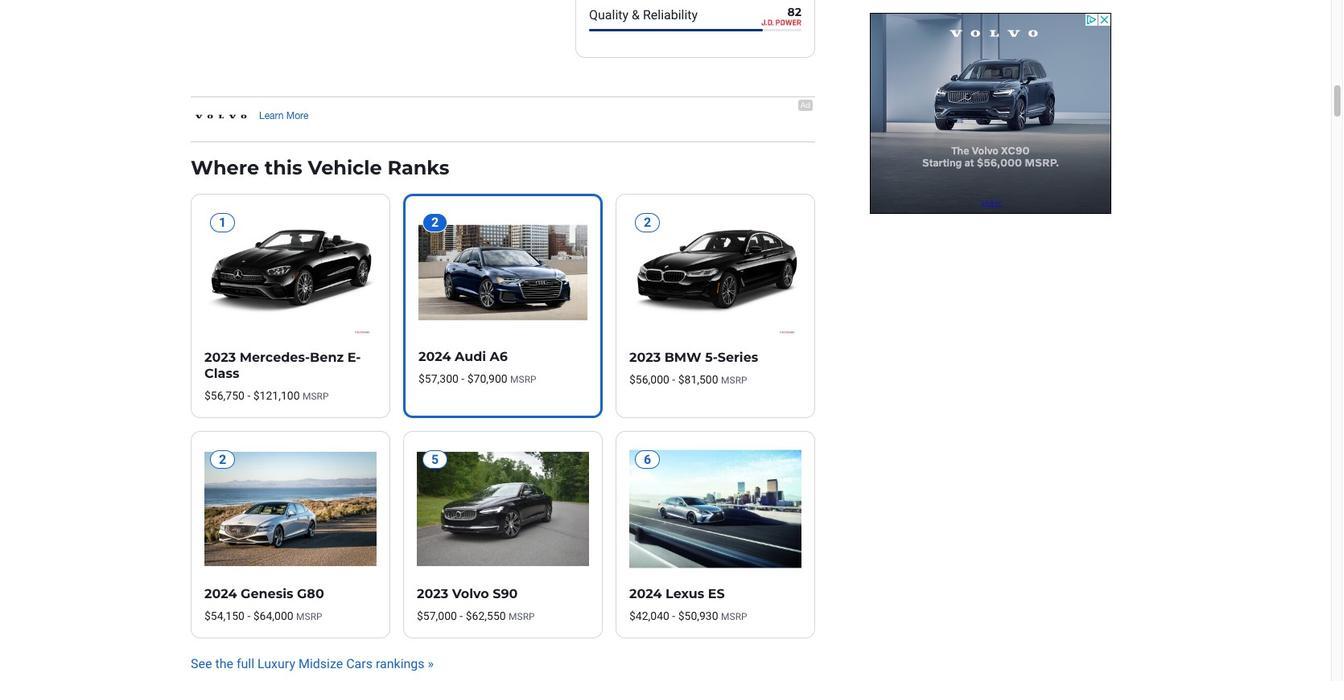 Task type: describe. For each thing, give the bounding box(es) containing it.
quality & reliability
[[589, 8, 698, 23]]

2023 for 2023 mercedes-benz e- class
[[204, 350, 236, 365]]

5-
[[705, 350, 718, 365]]

$70,900
[[467, 373, 508, 386]]

2024 genesis g80 $54,150 - $64,000 msrp
[[204, 587, 324, 623]]

- inside 2023 mercedes-benz e- class $56,750 - $121,100 msrp
[[247, 390, 251, 402]]

2023 for 2023 bmw 5-series
[[629, 350, 661, 365]]

1
[[219, 215, 226, 230]]

2 for 2024 genesis g80
[[219, 452, 226, 467]]

g80
[[297, 587, 324, 602]]

midsize
[[299, 657, 343, 672]]

2024 lexus es $42,040 - $50,930 msrp
[[629, 587, 747, 623]]

series
[[718, 350, 758, 365]]

- for 2023 volvo s90
[[460, 610, 463, 623]]

this
[[265, 156, 302, 180]]

2023 mercedes-benz e- class $56,750 - $121,100 msrp
[[204, 350, 361, 402]]

lexus
[[666, 587, 705, 602]]

quality
[[589, 8, 629, 23]]

full
[[237, 657, 254, 672]]

see the full luxury midsize cars rankings »
[[191, 657, 434, 672]]

2024 for 2024 genesis g80
[[204, 587, 237, 602]]

bmw
[[665, 350, 702, 365]]

ranks
[[387, 156, 449, 180]]

msrp inside the 2023 bmw 5-series $56,000 - $81,500 msrp
[[721, 375, 747, 386]]

mercedes-
[[240, 350, 310, 365]]

2023 volvo s90 $57,000 - $62,550 msrp
[[417, 587, 535, 623]]

the
[[215, 657, 233, 672]]

msrp for 2024 genesis g80
[[296, 612, 323, 623]]

2 for 2023 bmw 5-series
[[644, 215, 651, 230]]

genesis
[[241, 587, 293, 602]]

s90
[[493, 587, 518, 602]]

audi
[[455, 349, 486, 365]]

see
[[191, 657, 212, 672]]

$57,000
[[417, 610, 457, 623]]

class
[[204, 366, 239, 381]]

- for 2024 lexus es
[[672, 610, 676, 623]]

- for 2024 genesis g80
[[247, 610, 251, 623]]

$57,300
[[419, 373, 459, 386]]

82
[[788, 5, 802, 20]]

luxury
[[258, 657, 295, 672]]

2024 for 2024 lexus es
[[629, 587, 662, 602]]

0 horizontal spatial advertisement region
[[191, 98, 815, 142]]

j.d. power ratings logo image
[[761, 20, 802, 26]]

$50,930
[[678, 610, 719, 623]]

$42,040
[[629, 610, 670, 623]]

$56,750
[[204, 390, 245, 402]]

msrp for 2024 lexus es
[[721, 612, 747, 623]]

msrp for 2024 audi a6
[[510, 374, 537, 386]]



Task type: vqa. For each thing, say whether or not it's contained in the screenshot.
5
yes



Task type: locate. For each thing, give the bounding box(es) containing it.
rankings »
[[376, 657, 434, 672]]

2023 bmw 5-series $56,000 - $81,500 msrp
[[629, 350, 758, 386]]

0 horizontal spatial 2023
[[204, 350, 236, 365]]

- right $56,750
[[247, 390, 251, 402]]

msrp inside '2023 volvo s90 $57,000 - $62,550 msrp'
[[509, 612, 535, 623]]

2024
[[419, 349, 451, 365], [204, 587, 237, 602], [629, 587, 662, 602]]

volvo
[[452, 587, 489, 602]]

msrp right $121,100
[[303, 391, 329, 402]]

vehicle
[[308, 156, 382, 180]]

where this vehicle ranks
[[191, 156, 449, 180]]

msrp
[[510, 374, 537, 386], [721, 375, 747, 386], [303, 391, 329, 402], [296, 612, 323, 623], [509, 612, 535, 623], [721, 612, 747, 623]]

msrp inside 2024 lexus es $42,040 - $50,930 msrp
[[721, 612, 747, 623]]

- right $54,150 in the left bottom of the page
[[247, 610, 251, 623]]

- inside 2024 audi a6 $57,300 - $70,900 msrp
[[462, 373, 465, 386]]

es
[[708, 587, 725, 602]]

2023 inside '2023 volvo s90 $57,000 - $62,550 msrp'
[[417, 587, 448, 602]]

msrp down es
[[721, 612, 747, 623]]

2024 inside 2024 audi a6 $57,300 - $70,900 msrp
[[419, 349, 451, 365]]

2023 up $57,000
[[417, 587, 448, 602]]

- down audi
[[462, 373, 465, 386]]

msrp down s90
[[509, 612, 535, 623]]

0 horizontal spatial 2
[[219, 452, 226, 467]]

2024 up the "$42,040"
[[629, 587, 662, 602]]

2 horizontal spatial 2024
[[629, 587, 662, 602]]

e-
[[347, 350, 361, 365]]

2 horizontal spatial 2
[[644, 215, 651, 230]]

2024 inside 2024 lexus es $42,040 - $50,930 msrp
[[629, 587, 662, 602]]

2024 up $57,300
[[419, 349, 451, 365]]

2023 up class
[[204, 350, 236, 365]]

2023 for 2023 volvo s90
[[417, 587, 448, 602]]

- inside the 2023 bmw 5-series $56,000 - $81,500 msrp
[[672, 373, 676, 386]]

2023
[[204, 350, 236, 365], [629, 350, 661, 365], [417, 587, 448, 602]]

2024 for 2024 audi a6
[[419, 349, 451, 365]]

- right the "$42,040"
[[672, 610, 676, 623]]

1 horizontal spatial advertisement region
[[870, 13, 1112, 214]]

-
[[462, 373, 465, 386], [672, 373, 676, 386], [247, 390, 251, 402], [247, 610, 251, 623], [460, 610, 463, 623], [672, 610, 676, 623]]

$81,500
[[678, 373, 719, 386]]

$62,550
[[466, 610, 506, 623]]

- inside 2024 lexus es $42,040 - $50,930 msrp
[[672, 610, 676, 623]]

2 horizontal spatial 2023
[[629, 350, 661, 365]]

- inside 2024 genesis g80 $54,150 - $64,000 msrp
[[247, 610, 251, 623]]

2023 inside 2023 mercedes-benz e- class $56,750 - $121,100 msrp
[[204, 350, 236, 365]]

cars
[[346, 657, 373, 672]]

1 horizontal spatial 2
[[431, 215, 439, 230]]

2024 up $54,150 in the left bottom of the page
[[204, 587, 237, 602]]

6
[[644, 452, 651, 467]]

msrp inside 2024 genesis g80 $54,150 - $64,000 msrp
[[296, 612, 323, 623]]

0 horizontal spatial 2024
[[204, 587, 237, 602]]

$121,100
[[253, 390, 300, 402]]

advertisement region
[[870, 13, 1112, 214], [191, 98, 815, 142]]

1 horizontal spatial 2024
[[419, 349, 451, 365]]

a6
[[490, 349, 508, 365]]

msrp inside 2024 audi a6 $57,300 - $70,900 msrp
[[510, 374, 537, 386]]

msrp right $70,900
[[510, 374, 537, 386]]

$64,000
[[253, 610, 294, 623]]

msrp for 2023 volvo s90
[[509, 612, 535, 623]]

where
[[191, 156, 259, 180]]

$54,150
[[204, 610, 245, 623]]

2023 up $56,000
[[629, 350, 661, 365]]

- down bmw
[[672, 373, 676, 386]]

msrp down g80
[[296, 612, 323, 623]]

reliability
[[643, 8, 698, 23]]

$56,000
[[629, 373, 670, 386]]

2023 inside the 2023 bmw 5-series $56,000 - $81,500 msrp
[[629, 350, 661, 365]]

5
[[431, 452, 439, 467]]

msrp down the series
[[721, 375, 747, 386]]

&
[[632, 8, 640, 23]]

1 horizontal spatial 2023
[[417, 587, 448, 602]]

benz
[[310, 350, 344, 365]]

2024 inside 2024 genesis g80 $54,150 - $64,000 msrp
[[204, 587, 237, 602]]

msrp inside 2023 mercedes-benz e- class $56,750 - $121,100 msrp
[[303, 391, 329, 402]]

- inside '2023 volvo s90 $57,000 - $62,550 msrp'
[[460, 610, 463, 623]]

2
[[431, 215, 439, 230], [644, 215, 651, 230], [219, 452, 226, 467]]

2024 audi a6 $57,300 - $70,900 msrp
[[419, 349, 537, 386]]

82 link
[[761, 5, 802, 26]]

- down volvo
[[460, 610, 463, 623]]

- for 2024 audi a6
[[462, 373, 465, 386]]



